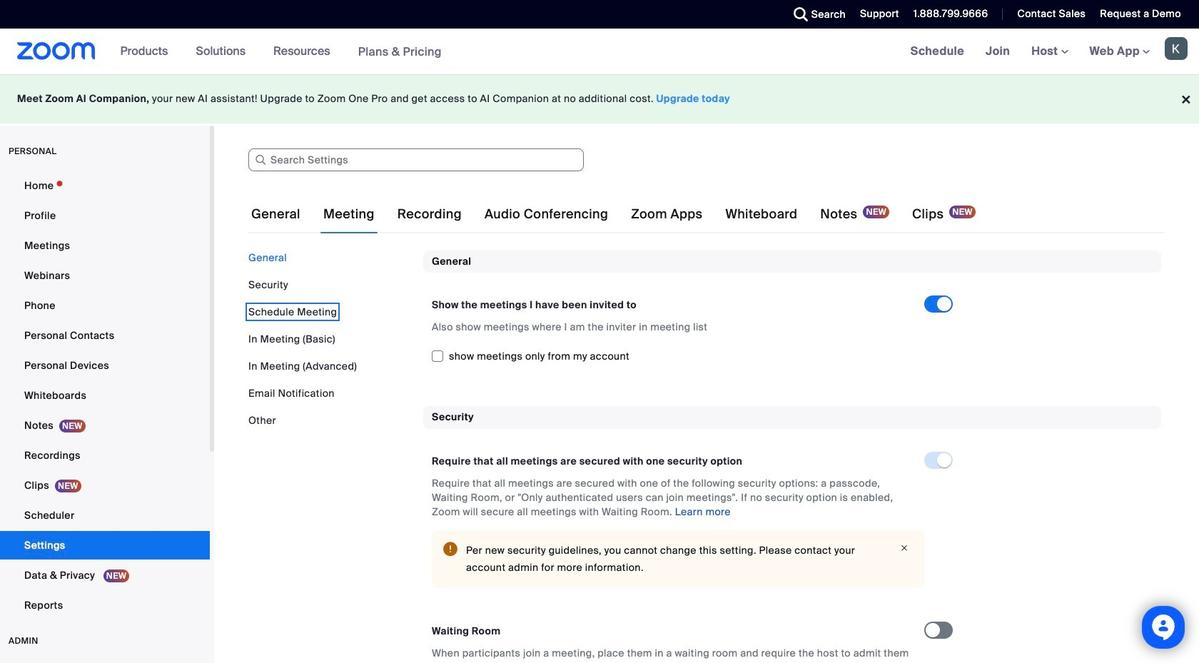 Task type: vqa. For each thing, say whether or not it's contained in the screenshot.
window new image
no



Task type: locate. For each thing, give the bounding box(es) containing it.
product information navigation
[[110, 29, 453, 75]]

banner
[[0, 29, 1200, 75]]

zoom logo image
[[17, 42, 95, 60]]

alert
[[432, 530, 925, 587]]

footer
[[0, 74, 1200, 124]]

menu bar
[[248, 251, 413, 428]]



Task type: describe. For each thing, give the bounding box(es) containing it.
close image
[[896, 542, 913, 555]]

Search Settings text field
[[248, 149, 584, 171]]

warning image
[[443, 542, 458, 556]]

alert inside security "element"
[[432, 530, 925, 587]]

tabs of my account settings page tab list
[[248, 194, 979, 234]]

security element
[[423, 407, 1162, 663]]

profile picture image
[[1165, 37, 1188, 60]]

personal menu menu
[[0, 171, 210, 621]]

general element
[[423, 251, 1162, 384]]

meetings navigation
[[900, 29, 1200, 75]]



